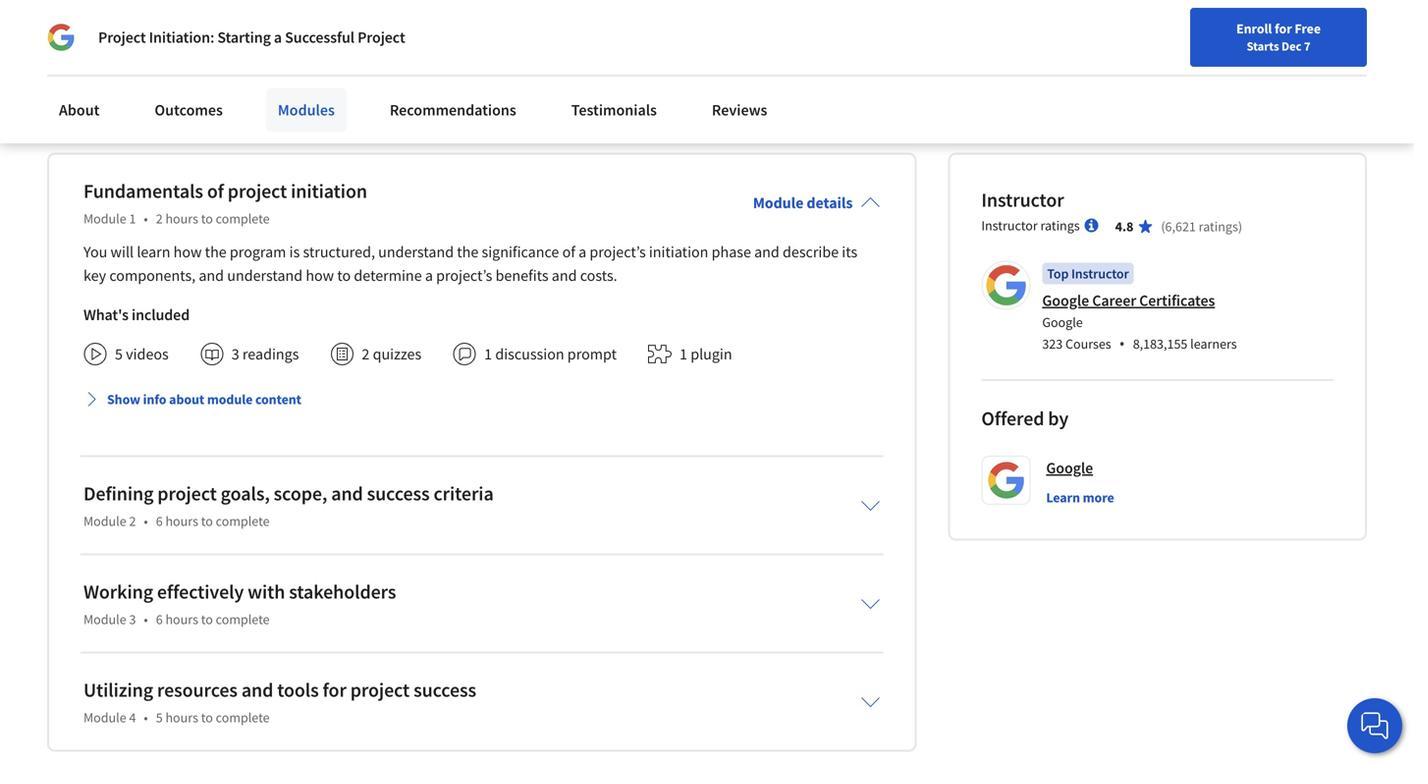 Task type: locate. For each thing, give the bounding box(es) containing it.
0 vertical spatial 6
[[156, 512, 163, 530]]

2 down defining
[[129, 512, 136, 530]]

complete down goals,
[[216, 512, 270, 530]]

1 vertical spatial 2
[[362, 344, 370, 364]]

0 vertical spatial initiation
[[291, 179, 367, 204]]

google image
[[47, 24, 75, 51]]

you
[[83, 242, 107, 262]]

recommendations link
[[378, 88, 528, 132]]

• inside utilizing resources and tools for project success module 4 • 5 hours to complete
[[144, 709, 148, 727]]

• down working at the left bottom of the page
[[144, 611, 148, 628]]

project right tools
[[350, 678, 410, 702]]

0 vertical spatial a
[[274, 28, 282, 47]]

ratings
[[1041, 217, 1080, 234], [1199, 218, 1238, 235]]

0 horizontal spatial 2
[[129, 512, 136, 530]]

to down the resources
[[201, 709, 213, 727]]

to up 'effectively'
[[201, 512, 213, 530]]

hours up 'effectively'
[[165, 512, 198, 530]]

1 horizontal spatial of
[[562, 242, 575, 262]]

for
[[1275, 20, 1292, 37], [323, 678, 347, 702]]

3 readings
[[232, 344, 299, 364]]

project up program
[[228, 179, 287, 204]]

0 vertical spatial for
[[1275, 20, 1292, 37]]

project
[[98, 28, 146, 47], [358, 28, 405, 47]]

0 vertical spatial of
[[207, 179, 224, 204]]

1 plugin
[[680, 344, 732, 364]]

stakeholders
[[289, 580, 396, 604]]

2 vertical spatial instructor
[[1072, 265, 1129, 283]]

for up dec on the top right of the page
[[1275, 20, 1292, 37]]

to down fundamentals
[[201, 210, 213, 228]]

how
[[174, 242, 202, 262], [306, 266, 334, 286]]

5 right the 4
[[156, 709, 163, 727]]

•
[[144, 210, 148, 228], [1119, 333, 1125, 354], [144, 512, 148, 530], [144, 611, 148, 628], [144, 709, 148, 727]]

project right successful
[[358, 28, 405, 47]]

readings
[[243, 344, 299, 364]]

• right courses
[[1119, 333, 1125, 354]]

5 left videos
[[115, 344, 123, 364]]

2 horizontal spatial project
[[350, 678, 410, 702]]

to inside working effectively with stakeholders module 3 • 6 hours to complete
[[201, 611, 213, 628]]

1 horizontal spatial 5
[[156, 709, 163, 727]]

1 vertical spatial google
[[1042, 314, 1083, 331]]

success inside utilizing resources and tools for project success module 4 • 5 hours to complete
[[414, 678, 476, 702]]

for inside the enroll for free starts dec 7
[[1275, 20, 1292, 37]]

hours down the resources
[[165, 709, 198, 727]]

to
[[201, 210, 213, 228], [337, 266, 351, 286], [201, 512, 213, 530], [201, 611, 213, 628], [201, 709, 213, 727]]

the left significance
[[457, 242, 479, 262]]

2 down fundamentals
[[156, 210, 163, 228]]

instructor for instructor
[[982, 188, 1064, 212]]

2 vertical spatial 2
[[129, 512, 136, 530]]

google down the top
[[1042, 291, 1089, 311]]

instructor up the instructor ratings
[[982, 188, 1064, 212]]

• right the 4
[[144, 709, 148, 727]]

0 vertical spatial 3
[[232, 344, 239, 364]]

0 vertical spatial project's
[[590, 242, 646, 262]]

1 vertical spatial success
[[414, 678, 476, 702]]

for inside utilizing resources and tools for project success module 4 • 5 hours to complete
[[323, 678, 347, 702]]

1 vertical spatial 6
[[156, 611, 163, 628]]

0 horizontal spatial the
[[205, 242, 227, 262]]

describe
[[783, 242, 839, 262]]

3 complete from the top
[[216, 611, 270, 628]]

project inside fundamentals of project initiation module 1 • 2 hours to complete
[[228, 179, 287, 204]]

a up costs.
[[579, 242, 587, 262]]

google up '323'
[[1042, 314, 1083, 331]]

1 horizontal spatial project
[[358, 28, 405, 47]]

1 horizontal spatial the
[[457, 242, 479, 262]]

complete down the resources
[[216, 709, 270, 727]]

project inside utilizing resources and tools for project success module 4 • 5 hours to complete
[[350, 678, 410, 702]]

what's included
[[83, 305, 190, 325]]

1 project from the left
[[98, 28, 146, 47]]

0 horizontal spatial 5
[[115, 344, 123, 364]]

google career certificates link
[[1042, 291, 1215, 311]]

defining project goals, scope, and success criteria module 2 • 6 hours to complete
[[83, 481, 494, 530]]

2
[[156, 210, 163, 228], [362, 344, 370, 364], [129, 512, 136, 530]]

• inside top instructor google career certificates google 323 courses • 8,183,155 learners
[[1119, 333, 1125, 354]]

1 hours from the top
[[165, 210, 198, 228]]

initiation left phase
[[649, 242, 709, 262]]

• down fundamentals
[[144, 210, 148, 228]]

complete inside working effectively with stakeholders module 3 • 6 hours to complete
[[216, 611, 270, 628]]

understand up determine
[[378, 242, 454, 262]]

project left initiation:
[[98, 28, 146, 47]]

module down working at the left bottom of the page
[[83, 611, 126, 628]]

1 horizontal spatial initiation
[[649, 242, 709, 262]]

utilizing resources and tools for project success module 4 • 5 hours to complete
[[83, 678, 476, 727]]

of right significance
[[562, 242, 575, 262]]

1 vertical spatial project's
[[436, 266, 492, 286]]

and
[[754, 242, 780, 262], [199, 266, 224, 286], [552, 266, 577, 286], [331, 481, 363, 506], [241, 678, 273, 702]]

menu item
[[1058, 20, 1185, 83]]

1 down fundamentals
[[129, 210, 136, 228]]

instructor
[[982, 188, 1064, 212], [982, 217, 1038, 234], [1072, 265, 1129, 283]]

to inside defining project goals, scope, and success criteria module 2 • 6 hours to complete
[[201, 512, 213, 530]]

google
[[1042, 291, 1089, 311], [1042, 314, 1083, 331], [1046, 458, 1093, 478]]

2 vertical spatial project
[[350, 678, 410, 702]]

1 horizontal spatial project
[[228, 179, 287, 204]]

1 horizontal spatial 3
[[232, 344, 239, 364]]

offered
[[982, 406, 1044, 431]]

1 vertical spatial a
[[579, 242, 587, 262]]

components,
[[109, 266, 196, 286]]

1 vertical spatial 5
[[156, 709, 163, 727]]

4 complete from the top
[[216, 709, 270, 727]]

of right fundamentals
[[207, 179, 224, 204]]

coursera image
[[24, 16, 148, 47]]

to down structured,
[[337, 266, 351, 286]]

learners
[[1191, 335, 1237, 353]]

1 vertical spatial for
[[323, 678, 347, 702]]

1 vertical spatial how
[[306, 266, 334, 286]]

module
[[207, 391, 253, 408]]

of inside fundamentals of project initiation module 1 • 2 hours to complete
[[207, 179, 224, 204]]

2 left quizzes in the left of the page
[[362, 344, 370, 364]]

1 vertical spatial understand
[[227, 266, 303, 286]]

you will learn how the program is structured, understand the significance of a project's initiation phase and describe its key components, and understand how to determine a project's benefits and costs.
[[83, 242, 858, 286]]

to inside you will learn how the program is structured, understand the significance of a project's initiation phase and describe its key components, and understand how to determine a project's benefits and costs.
[[337, 266, 351, 286]]

1 vertical spatial of
[[562, 242, 575, 262]]

free
[[1295, 20, 1321, 37]]

complete
[[216, 210, 270, 228], [216, 512, 270, 530], [216, 611, 270, 628], [216, 709, 270, 727]]

module left the 4
[[83, 709, 126, 727]]

project left goals,
[[157, 481, 217, 506]]

about
[[59, 100, 100, 120]]

0 horizontal spatial a
[[274, 28, 282, 47]]

• down defining
[[144, 512, 148, 530]]

2 project from the left
[[358, 28, 405, 47]]

3 left readings
[[232, 344, 239, 364]]

module
[[753, 193, 804, 213], [83, 210, 126, 228], [83, 512, 126, 530], [83, 611, 126, 628], [83, 709, 126, 727]]

module inside utilizing resources and tools for project success module 4 • 5 hours to complete
[[83, 709, 126, 727]]

complete up program
[[216, 210, 270, 228]]

2 horizontal spatial 2
[[362, 344, 370, 364]]

project
[[228, 179, 287, 204], [157, 481, 217, 506], [350, 678, 410, 702]]

( 6,621 ratings )
[[1161, 218, 1243, 235]]

3 hours from the top
[[165, 611, 198, 628]]

module up you
[[83, 210, 126, 228]]

0 vertical spatial understand
[[378, 242, 454, 262]]

1 vertical spatial instructor
[[982, 217, 1038, 234]]

0 horizontal spatial for
[[323, 678, 347, 702]]

0 vertical spatial success
[[367, 481, 430, 506]]

project's
[[590, 242, 646, 262], [436, 266, 492, 286]]

modules
[[278, 100, 335, 120]]

1 left discussion
[[484, 344, 492, 364]]

1 vertical spatial 3
[[129, 611, 136, 628]]

2 vertical spatial google
[[1046, 458, 1093, 478]]

google up the learn
[[1046, 458, 1093, 478]]

module down defining
[[83, 512, 126, 530]]

2 vertical spatial a
[[425, 266, 433, 286]]

the left program
[[205, 242, 227, 262]]

to down 'effectively'
[[201, 611, 213, 628]]

• inside working effectively with stakeholders module 3 • 6 hours to complete
[[144, 611, 148, 628]]

how down structured,
[[306, 266, 334, 286]]

1 horizontal spatial project's
[[590, 242, 646, 262]]

0 horizontal spatial 3
[[129, 611, 136, 628]]

0 horizontal spatial initiation
[[291, 179, 367, 204]]

and left tools
[[241, 678, 273, 702]]

ratings up the top
[[1041, 217, 1080, 234]]

4.8
[[1115, 218, 1134, 235]]

success inside defining project goals, scope, and success criteria module 2 • 6 hours to complete
[[367, 481, 430, 506]]

0 horizontal spatial project
[[157, 481, 217, 506]]

None search field
[[280, 12, 604, 52]]

of
[[207, 179, 224, 204], [562, 242, 575, 262]]

6 up 'effectively'
[[156, 512, 163, 530]]

1 horizontal spatial a
[[425, 266, 433, 286]]

and right scope,
[[331, 481, 363, 506]]

to inside fundamentals of project initiation module 1 • 2 hours to complete
[[201, 210, 213, 228]]

hours up the learn
[[165, 210, 198, 228]]

instructor up career
[[1072, 265, 1129, 283]]

2 6 from the top
[[156, 611, 163, 628]]

significance
[[482, 242, 559, 262]]

5
[[115, 344, 123, 364], [156, 709, 163, 727]]

0 horizontal spatial of
[[207, 179, 224, 204]]

hours down 'effectively'
[[165, 611, 198, 628]]

project's up costs.
[[590, 242, 646, 262]]

working effectively with stakeholders module 3 • 6 hours to complete
[[83, 580, 396, 628]]

1 left the plugin
[[680, 344, 688, 364]]

1 6 from the top
[[156, 512, 163, 530]]

2 hours from the top
[[165, 512, 198, 530]]

6 down 'effectively'
[[156, 611, 163, 628]]

understand down program
[[227, 266, 303, 286]]

2 horizontal spatial 1
[[680, 344, 688, 364]]

1 horizontal spatial how
[[306, 266, 334, 286]]

3
[[232, 344, 239, 364], [129, 611, 136, 628]]

a right starting
[[274, 28, 282, 47]]

1 vertical spatial project
[[157, 481, 217, 506]]

offered by
[[982, 406, 1069, 431]]

4 hours from the top
[[165, 709, 198, 727]]

instructor up google career certificates 'icon'
[[982, 217, 1038, 234]]

1 horizontal spatial 2
[[156, 210, 163, 228]]

0 horizontal spatial project's
[[436, 266, 492, 286]]

details
[[807, 193, 853, 213]]

0 horizontal spatial understand
[[227, 266, 303, 286]]

with
[[248, 580, 285, 604]]

initiation
[[291, 179, 367, 204], [649, 242, 709, 262]]

outcomes
[[155, 100, 223, 120]]

module inside working effectively with stakeholders module 3 • 6 hours to complete
[[83, 611, 126, 628]]

0 vertical spatial 2
[[156, 210, 163, 228]]

0 vertical spatial instructor
[[982, 188, 1064, 212]]

3 down working at the left bottom of the page
[[129, 611, 136, 628]]

program
[[230, 242, 286, 262]]

0 vertical spatial project
[[228, 179, 287, 204]]

initiation up structured,
[[291, 179, 367, 204]]

6 inside working effectively with stakeholders module 3 • 6 hours to complete
[[156, 611, 163, 628]]

module inside fundamentals of project initiation module 1 • 2 hours to complete
[[83, 210, 126, 228]]

0 vertical spatial how
[[174, 242, 202, 262]]

project's left benefits
[[436, 266, 492, 286]]

starting
[[217, 28, 271, 47]]

outcomes link
[[143, 88, 235, 132]]

2 complete from the top
[[216, 512, 270, 530]]

ratings right the 6,621
[[1199, 218, 1238, 235]]

how right the learn
[[174, 242, 202, 262]]

0 horizontal spatial project
[[98, 28, 146, 47]]

complete down with
[[216, 611, 270, 628]]

1 horizontal spatial for
[[1275, 20, 1292, 37]]

module details
[[753, 193, 853, 213]]

for right tools
[[323, 678, 347, 702]]

1 the from the left
[[205, 242, 227, 262]]

the
[[205, 242, 227, 262], [457, 242, 479, 262]]

1 horizontal spatial 1
[[484, 344, 492, 364]]

0 horizontal spatial 1
[[129, 210, 136, 228]]

success
[[367, 481, 430, 506], [414, 678, 476, 702]]

0 horizontal spatial ratings
[[1041, 217, 1080, 234]]

0 vertical spatial google
[[1042, 291, 1089, 311]]

1 complete from the top
[[216, 210, 270, 228]]

a right determine
[[425, 266, 433, 286]]

1 vertical spatial initiation
[[649, 242, 709, 262]]

show info about module content button
[[76, 382, 309, 417]]

included
[[132, 305, 190, 325]]



Task type: vqa. For each thing, say whether or not it's contained in the screenshot.


Task type: describe. For each thing, give the bounding box(es) containing it.
top
[[1047, 265, 1069, 283]]

5 videos
[[115, 344, 169, 364]]

benefits
[[496, 266, 549, 286]]

instructor ratings
[[982, 217, 1080, 234]]

top instructor google career certificates google 323 courses • 8,183,155 learners
[[1042, 265, 1237, 354]]

module inside defining project goals, scope, and success criteria module 2 • 6 hours to complete
[[83, 512, 126, 530]]

instructor for instructor ratings
[[982, 217, 1038, 234]]

instructor inside top instructor google career certificates google 323 courses • 8,183,155 learners
[[1072, 265, 1129, 283]]

defining
[[83, 481, 154, 506]]

read less
[[47, 101, 111, 120]]

learn more button
[[1046, 488, 1114, 508]]

project inside defining project goals, scope, and success criteria module 2 • 6 hours to complete
[[157, 481, 217, 506]]

testimonials
[[571, 100, 657, 120]]

enroll
[[1237, 20, 1272, 37]]

initiation:
[[149, 28, 214, 47]]

modules link
[[266, 88, 347, 132]]

structured,
[[303, 242, 375, 262]]

8,183,155
[[1133, 335, 1188, 353]]

what's
[[83, 305, 129, 325]]

complete inside utilizing resources and tools for project success module 4 • 5 hours to complete
[[216, 709, 270, 727]]

• inside defining project goals, scope, and success criteria module 2 • 6 hours to complete
[[144, 512, 148, 530]]

6,621
[[1165, 218, 1196, 235]]

phase
[[712, 242, 751, 262]]

• inside fundamentals of project initiation module 1 • 2 hours to complete
[[144, 210, 148, 228]]

to inside utilizing resources and tools for project success module 4 • 5 hours to complete
[[201, 709, 213, 727]]

career
[[1092, 291, 1136, 311]]

(
[[1161, 218, 1165, 235]]

google link
[[1046, 456, 1093, 480]]

tools
[[277, 678, 319, 702]]

1 for 1 plugin
[[680, 344, 688, 364]]

)
[[1238, 218, 1243, 235]]

working
[[83, 580, 153, 604]]

determine
[[354, 266, 422, 286]]

1 discussion prompt
[[484, 344, 617, 364]]

show info about module content
[[107, 391, 301, 408]]

certificates
[[1140, 291, 1215, 311]]

hours inside utilizing resources and tools for project success module 4 • 5 hours to complete
[[165, 709, 198, 727]]

prompt
[[568, 344, 617, 364]]

project initiation: starting a successful project
[[98, 28, 405, 47]]

key
[[83, 266, 106, 286]]

fundamentals
[[83, 179, 203, 204]]

hours inside defining project goals, scope, and success criteria module 2 • 6 hours to complete
[[165, 512, 198, 530]]

learn more
[[1046, 489, 1114, 507]]

resources
[[157, 678, 238, 702]]

utilizing
[[83, 678, 153, 702]]

2 the from the left
[[457, 242, 479, 262]]

3 inside working effectively with stakeholders module 3 • 6 hours to complete
[[129, 611, 136, 628]]

7
[[1304, 38, 1311, 54]]

successful
[[285, 28, 355, 47]]

4
[[129, 709, 136, 727]]

reviews link
[[700, 88, 779, 132]]

2 inside defining project goals, scope, and success criteria module 2 • 6 hours to complete
[[129, 512, 136, 530]]

learn
[[137, 242, 170, 262]]

complete inside defining project goals, scope, and success criteria module 2 • 6 hours to complete
[[216, 512, 270, 530]]

dec
[[1282, 38, 1302, 54]]

2 horizontal spatial a
[[579, 242, 587, 262]]

costs.
[[580, 266, 617, 286]]

learn
[[1046, 489, 1080, 507]]

1 horizontal spatial ratings
[[1199, 218, 1238, 235]]

0 horizontal spatial how
[[174, 242, 202, 262]]

1 horizontal spatial understand
[[378, 242, 454, 262]]

testimonials link
[[560, 88, 669, 132]]

hours inside working effectively with stakeholders module 3 • 6 hours to complete
[[165, 611, 198, 628]]

2 quizzes
[[362, 344, 422, 364]]

and inside utilizing resources and tools for project success module 4 • 5 hours to complete
[[241, 678, 273, 702]]

and right phase
[[754, 242, 780, 262]]

reviews
[[712, 100, 768, 120]]

its
[[842, 242, 858, 262]]

module left details in the right top of the page
[[753, 193, 804, 213]]

1 for 1 discussion prompt
[[484, 344, 492, 364]]

initiation inside fundamentals of project initiation module 1 • 2 hours to complete
[[291, 179, 367, 204]]

criteria
[[434, 481, 494, 506]]

fundamentals of project initiation module 1 • 2 hours to complete
[[83, 179, 367, 228]]

5 inside utilizing resources and tools for project success module 4 • 5 hours to complete
[[156, 709, 163, 727]]

is
[[289, 242, 300, 262]]

6 inside defining project goals, scope, and success criteria module 2 • 6 hours to complete
[[156, 512, 163, 530]]

goals,
[[221, 481, 270, 506]]

quizzes
[[373, 344, 422, 364]]

initiation inside you will learn how the program is structured, understand the significance of a project's initiation phase and describe its key components, and understand how to determine a project's benefits and costs.
[[649, 242, 709, 262]]

more
[[1083, 489, 1114, 507]]

1 inside fundamentals of project initiation module 1 • 2 hours to complete
[[129, 210, 136, 228]]

google career certificates image
[[984, 264, 1028, 307]]

and left costs.
[[552, 266, 577, 286]]

323
[[1042, 335, 1063, 353]]

read
[[47, 101, 81, 120]]

info
[[143, 391, 166, 408]]

recommendations
[[390, 100, 516, 120]]

effectively
[[157, 580, 244, 604]]

read less button
[[47, 100, 111, 121]]

enroll for free starts dec 7
[[1237, 20, 1321, 54]]

2 inside fundamentals of project initiation module 1 • 2 hours to complete
[[156, 210, 163, 228]]

courses
[[1066, 335, 1112, 353]]

scope,
[[274, 481, 327, 506]]

about link
[[47, 88, 111, 132]]

starts
[[1247, 38, 1279, 54]]

by
[[1048, 406, 1069, 431]]

and right components, at top left
[[199, 266, 224, 286]]

chat with us image
[[1359, 710, 1391, 742]]

0 vertical spatial 5
[[115, 344, 123, 364]]

about
[[169, 391, 204, 408]]

and inside defining project goals, scope, and success criteria module 2 • 6 hours to complete
[[331, 481, 363, 506]]

of inside you will learn how the program is structured, understand the significance of a project's initiation phase and describe its key components, and understand how to determine a project's benefits and costs.
[[562, 242, 575, 262]]

content
[[255, 391, 301, 408]]

show
[[107, 391, 140, 408]]

videos
[[126, 344, 169, 364]]

will
[[111, 242, 134, 262]]

complete inside fundamentals of project initiation module 1 • 2 hours to complete
[[216, 210, 270, 228]]

less
[[85, 101, 111, 120]]

hours inside fundamentals of project initiation module 1 • 2 hours to complete
[[165, 210, 198, 228]]

plugin
[[691, 344, 732, 364]]



